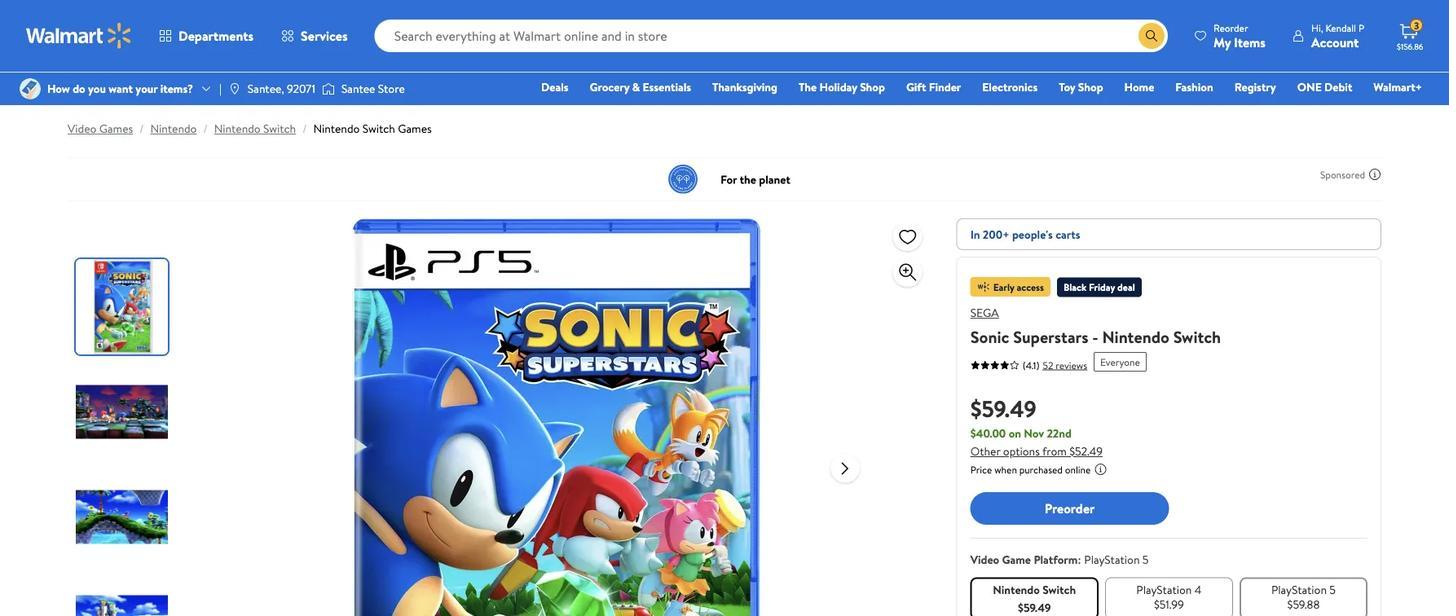 Task type: describe. For each thing, give the bounding box(es) containing it.
2 / from the left
[[203, 121, 208, 137]]

$52.49
[[1069, 443, 1103, 459]]

$59.49 inside nintendo switch $59.49
[[1018, 599, 1051, 615]]

deals link
[[534, 78, 576, 96]]

playstation for $51.99
[[1136, 582, 1192, 597]]

your
[[136, 81, 158, 97]]

access
[[1017, 280, 1044, 294]]

nintendo down santee
[[313, 121, 360, 137]]

nintendo inside nintendo switch $59.49
[[993, 582, 1040, 597]]

sonic superstars - nintendo switch - image 4 of 9 image
[[76, 575, 171, 616]]

santee
[[341, 81, 375, 97]]

how
[[47, 81, 70, 97]]

legal information image
[[1094, 463, 1107, 476]]

electronics
[[982, 79, 1038, 95]]

sonic superstars - nintendo switch - image 2 of 9 image
[[76, 364, 171, 460]]

switch inside sega sonic superstars - nintendo switch
[[1173, 325, 1221, 348]]

3 / from the left
[[303, 121, 307, 137]]

zoom image modal image
[[898, 262, 917, 282]]

preorder
[[1045, 499, 1095, 517]]

2 games from the left
[[398, 121, 432, 137]]

from
[[1042, 443, 1067, 459]]

nintendo switch $59.49
[[993, 582, 1076, 615]]

how do you want your items?
[[47, 81, 193, 97]]

switch inside nintendo switch $59.49
[[1043, 582, 1076, 597]]

deal
[[1117, 280, 1135, 294]]

hi,
[[1311, 21, 1323, 35]]

santee store
[[341, 81, 405, 97]]

fashion
[[1176, 79, 1213, 95]]

ad disclaimer and feedback for skylinedisplayad image
[[1368, 168, 1382, 181]]

the
[[799, 79, 817, 95]]

hi, kendall p account
[[1311, 21, 1364, 51]]

toy
[[1059, 79, 1075, 95]]

you
[[88, 81, 106, 97]]

$59.49 $40.00 on nov 22nd other options from $52.49
[[970, 392, 1103, 459]]

reorder my items
[[1214, 21, 1266, 51]]

store
[[378, 81, 405, 97]]

52 reviews link
[[1040, 358, 1087, 372]]

next media item image
[[835, 458, 855, 478]]

add to favorites list, sonic superstars - nintendo switch image
[[898, 226, 917, 247]]

sega
[[970, 305, 999, 321]]

departments
[[178, 27, 254, 45]]

nov
[[1024, 425, 1044, 441]]

want
[[109, 81, 133, 97]]

walmart+ link
[[1366, 78, 1430, 96]]

grocery & essentials link
[[582, 78, 699, 96]]

the holiday shop
[[799, 79, 885, 95]]

sonic superstars - nintendo switch - image 1 of 9 image
[[76, 259, 171, 355]]

nintendo link
[[150, 121, 197, 137]]

(4.1) 52 reviews
[[1023, 358, 1087, 372]]

$156.86
[[1397, 41, 1423, 52]]

|
[[219, 81, 222, 97]]

gift
[[906, 79, 926, 95]]

holiday
[[820, 79, 857, 95]]

other options from $52.49 button
[[970, 443, 1103, 459]]

-
[[1092, 325, 1098, 348]]

gift finder
[[906, 79, 961, 95]]

3
[[1414, 19, 1419, 32]]

playstation 5 $59.88
[[1271, 582, 1336, 612]]

options
[[1003, 443, 1040, 459]]

fashion link
[[1168, 78, 1221, 96]]

 image for how do you want your items?
[[20, 78, 41, 99]]

thanksgiving link
[[705, 78, 785, 96]]

nintendo switch games link
[[313, 121, 432, 137]]

video game platform : nintendo switch
[[970, 552, 1166, 568]]

early
[[993, 280, 1014, 294]]

kendall
[[1326, 21, 1356, 35]]

sega sonic superstars - nintendo switch
[[970, 305, 1221, 348]]

friday
[[1089, 280, 1115, 294]]

 image for santee, 92071
[[228, 82, 241, 95]]

superstars
[[1013, 325, 1089, 348]]

on
[[1009, 425, 1021, 441]]

$40.00
[[970, 425, 1006, 441]]

nintendo right : on the right bottom
[[1084, 552, 1131, 568]]

my
[[1214, 33, 1231, 51]]

the holiday shop link
[[791, 78, 892, 96]]



Task type: locate. For each thing, give the bounding box(es) containing it.
nintendo down | at top left
[[214, 121, 261, 137]]

purchased
[[1019, 463, 1063, 477]]

1 horizontal spatial video
[[970, 552, 999, 568]]

black friday deal
[[1064, 280, 1135, 294]]

switch
[[263, 121, 296, 137], [363, 121, 395, 137], [1173, 325, 1221, 348], [1133, 552, 1166, 568], [1043, 582, 1076, 597]]

0 vertical spatial video
[[68, 121, 96, 137]]

2 playstation from the left
[[1271, 582, 1327, 597]]

services button
[[267, 16, 362, 55]]

black
[[1064, 280, 1087, 294]]

people's
[[1012, 226, 1053, 242]]

video left game
[[970, 552, 999, 568]]

nintendo down game
[[993, 582, 1040, 597]]

sonic superstars - nintendo switch image
[[296, 218, 817, 616]]

game
[[1002, 552, 1031, 568]]

electronics link
[[975, 78, 1045, 96]]

0 horizontal spatial games
[[99, 121, 133, 137]]

search icon image
[[1145, 29, 1158, 42]]

$59.88
[[1287, 596, 1320, 612]]

1 vertical spatial video
[[970, 552, 999, 568]]

5
[[1330, 582, 1336, 597]]

one debit link
[[1290, 78, 1360, 96]]

toy shop
[[1059, 79, 1103, 95]]

1 horizontal spatial games
[[398, 121, 432, 137]]

sonic superstars - nintendo switch - image 3 of 9 image
[[76, 469, 171, 565]]

&
[[632, 79, 640, 95]]

preorder button
[[970, 492, 1169, 525]]

nintendo up everyone
[[1102, 325, 1170, 348]]

grocery & essentials
[[590, 79, 691, 95]]

reviews
[[1056, 358, 1087, 372]]

0 horizontal spatial  image
[[20, 78, 41, 99]]

playstation inside playstation 5 $59.88
[[1271, 582, 1327, 597]]

shop
[[860, 79, 885, 95], [1078, 79, 1103, 95]]

$59.49
[[970, 392, 1036, 424], [1018, 599, 1051, 615]]

1 games from the left
[[99, 121, 133, 137]]

games
[[99, 121, 133, 137], [398, 121, 432, 137]]

in 200+ people's carts
[[970, 226, 1080, 242]]

santee,
[[248, 81, 284, 97]]

platform
[[1034, 552, 1078, 568]]

finder
[[929, 79, 961, 95]]

playstation
[[1136, 582, 1192, 597], [1271, 582, 1327, 597]]

$59.49 down game
[[1018, 599, 1051, 615]]

shop inside 'the holiday shop' link
[[860, 79, 885, 95]]

 image left how
[[20, 78, 41, 99]]

playstation left 5 on the bottom
[[1271, 582, 1327, 597]]

Walmart Site-Wide search field
[[375, 20, 1168, 52]]

playstation inside playstation 4 $51.99
[[1136, 582, 1192, 597]]

santee, 92071
[[248, 81, 315, 97]]

items
[[1234, 33, 1266, 51]]

games down store
[[398, 121, 432, 137]]

 image
[[20, 78, 41, 99], [228, 82, 241, 95]]

nintendo switch link
[[214, 121, 296, 137]]

sega link
[[970, 305, 999, 321]]

services
[[301, 27, 348, 45]]

$59.49 inside $59.49 $40.00 on nov 22nd other options from $52.49
[[970, 392, 1036, 424]]

(4.1)
[[1023, 358, 1040, 372]]

games down how do you want your items?
[[99, 121, 133, 137]]

in
[[970, 226, 980, 242]]

1 shop from the left
[[860, 79, 885, 95]]

4
[[1195, 582, 1202, 597]]

toy shop link
[[1052, 78, 1111, 96]]

$59.49 up on
[[970, 392, 1036, 424]]

shop right holiday
[[860, 79, 885, 95]]

nintendo inside sega sonic superstars - nintendo switch
[[1102, 325, 1170, 348]]

reorder
[[1214, 21, 1248, 35]]

walmart image
[[26, 23, 132, 49]]

1 horizontal spatial /
[[203, 121, 208, 137]]

home link
[[1117, 78, 1162, 96]]

1 playstation from the left
[[1136, 582, 1192, 597]]

2 shop from the left
[[1078, 79, 1103, 95]]

1 / from the left
[[140, 121, 144, 137]]

walmart+
[[1374, 79, 1422, 95]]

$51.99
[[1154, 596, 1184, 612]]

price when purchased online
[[970, 463, 1091, 477]]

nintendo down items? at the top left
[[150, 121, 197, 137]]

playstation left 4 at the right of the page
[[1136, 582, 1192, 597]]

video down do
[[68, 121, 96, 137]]

0 vertical spatial $59.49
[[970, 392, 1036, 424]]

price
[[970, 463, 992, 477]]

playstation 4 $51.99
[[1136, 582, 1202, 612]]

registry
[[1235, 79, 1276, 95]]

200+
[[983, 226, 1010, 242]]

52
[[1043, 358, 1053, 372]]

debit
[[1325, 79, 1352, 95]]

account
[[1311, 33, 1359, 51]]

other
[[970, 443, 1000, 459]]

/ right nintendo link
[[203, 121, 208, 137]]

p
[[1359, 21, 1364, 35]]

early access
[[993, 280, 1044, 294]]

one debit
[[1297, 79, 1352, 95]]

one
[[1297, 79, 1322, 95]]

0 horizontal spatial video
[[68, 121, 96, 137]]

 image
[[322, 81, 335, 97]]

video for video games / nintendo / nintendo switch / nintendo switch games
[[68, 121, 96, 137]]

nintendo
[[150, 121, 197, 137], [214, 121, 261, 137], [313, 121, 360, 137], [1102, 325, 1170, 348], [1084, 552, 1131, 568], [993, 582, 1040, 597]]

1 vertical spatial $59.49
[[1018, 599, 1051, 615]]

video for video game platform : nintendo switch
[[970, 552, 999, 568]]

Search search field
[[375, 20, 1168, 52]]

do
[[73, 81, 85, 97]]

22nd
[[1047, 425, 1072, 441]]

departments button
[[145, 16, 267, 55]]

0 horizontal spatial shop
[[860, 79, 885, 95]]

video game platform list
[[967, 574, 1371, 616]]

0 horizontal spatial playstation
[[1136, 582, 1192, 597]]

shop inside the toy shop link
[[1078, 79, 1103, 95]]

/ left nintendo link
[[140, 121, 144, 137]]

deals
[[541, 79, 569, 95]]

registry link
[[1227, 78, 1283, 96]]

1 horizontal spatial  image
[[228, 82, 241, 95]]

1 horizontal spatial playstation
[[1271, 582, 1327, 597]]

items?
[[160, 81, 193, 97]]

gift finder link
[[899, 78, 969, 96]]

0 horizontal spatial /
[[140, 121, 144, 137]]

sponsored
[[1320, 167, 1365, 181]]

2 horizontal spatial /
[[303, 121, 307, 137]]

playstation for $59.88
[[1271, 582, 1327, 597]]

 image right | at top left
[[228, 82, 241, 95]]

everyone
[[1100, 355, 1140, 369]]

:
[[1078, 552, 1081, 568]]

shop right toy
[[1078, 79, 1103, 95]]

/ down 92071
[[303, 121, 307, 137]]

92071
[[287, 81, 315, 97]]

video games / nintendo / nintendo switch / nintendo switch games
[[68, 121, 432, 137]]

when
[[995, 463, 1017, 477]]

1 horizontal spatial shop
[[1078, 79, 1103, 95]]



Task type: vqa. For each thing, say whether or not it's contained in the screenshot.


